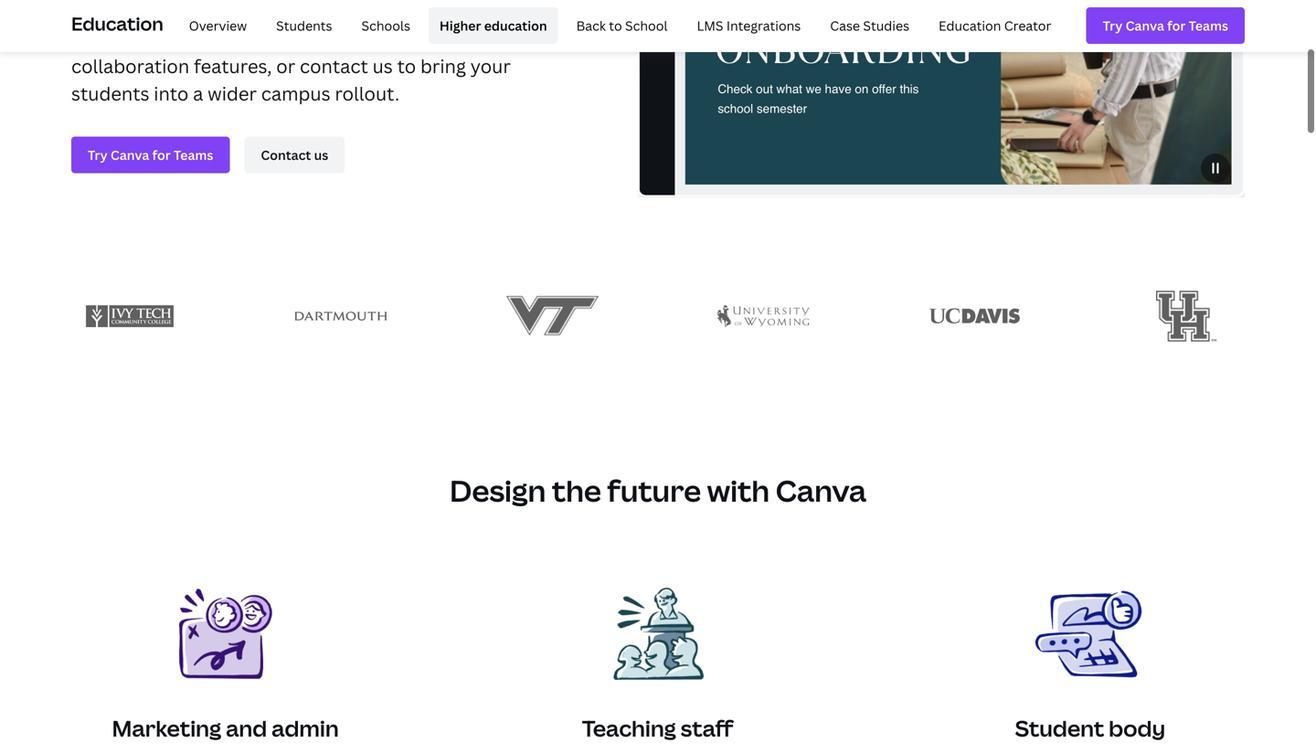 Task type: vqa. For each thing, say whether or not it's contained in the screenshot.
Search 'search field'
no



Task type: describe. For each thing, give the bounding box(es) containing it.
ben
[[916, 64, 933, 75]]

schools link
[[351, 7, 421, 44]]

students
[[276, 17, 332, 34]]

school
[[625, 17, 668, 34]]

we for check out what we have on offer this school semester
[[806, 82, 822, 96]]

back to school link
[[565, 7, 679, 44]]

education element
[[71, 0, 1245, 51]]

we for check out what we have on offer this school semester ben
[[806, 82, 822, 96]]

university of wyoming image
[[718, 297, 810, 335]]

lms
[[697, 17, 724, 34]]

education creator
[[939, 17, 1052, 34]]

university of houston image
[[1156, 277, 1217, 355]]

menu bar inside education element
[[171, 7, 1063, 44]]

creator
[[1004, 17, 1052, 34]]

check out what we have on offer this school semester
[[718, 82, 919, 116]]

check out what we have on offer this school semester ben
[[718, 64, 933, 116]]

the
[[552, 471, 601, 511]]

with
[[707, 471, 770, 511]]

what for check out what we have on offer this school semester
[[777, 82, 803, 96]]

studies
[[863, 17, 910, 34]]

to
[[609, 17, 622, 34]]

higher education link
[[429, 7, 558, 44]]

future
[[607, 471, 701, 511]]

higher education
[[440, 17, 547, 34]]

canva
[[776, 471, 867, 511]]

case studies
[[830, 17, 910, 34]]

education
[[484, 17, 547, 34]]

higher
[[440, 17, 481, 34]]

uc davis image
[[929, 300, 1021, 333]]

marketing admin logo image
[[170, 579, 280, 689]]

lms integrations
[[697, 17, 801, 34]]

school for check out what we have on offer this school semester ben
[[718, 102, 753, 116]]



Task type: locate. For each thing, give the bounding box(es) containing it.
check for check out what we have on offer this school semester ben
[[718, 82, 753, 96]]

design
[[450, 471, 546, 511]]

semester for check out what we have on offer this school semester ben
[[757, 102, 807, 116]]

integrations
[[727, 17, 801, 34]]

this for check out what we have on offer this school semester
[[900, 82, 919, 96]]

back to school
[[576, 17, 668, 34]]

education
[[71, 11, 163, 36], [939, 17, 1001, 34]]

virginia tech image
[[506, 274, 599, 358]]

semester for check out what we have on offer this school semester
[[757, 102, 807, 116]]

menu bar containing overview
[[171, 7, 1063, 44]]

have for check out what we have on offer this school semester ben
[[825, 82, 852, 96]]

dartmouth image
[[295, 302, 387, 331]]

menu bar
[[171, 7, 1063, 44]]

education for education
[[71, 11, 163, 36]]

school for check out what we have on offer this school semester
[[718, 102, 753, 116]]

semester inside the check out what we have on offer this school semester
[[757, 102, 807, 116]]

overview link
[[178, 7, 258, 44]]

on inside the check out what we have on offer this school semester
[[855, 82, 869, 96]]

ivy tech image
[[84, 297, 176, 336]]

students icon image
[[1036, 579, 1145, 689]]

offer inside the check out what we have on offer this school semester
[[872, 82, 897, 96]]

lms integrations link
[[686, 7, 812, 44]]

case studies link
[[819, 7, 921, 44]]

education for education creator
[[939, 17, 1001, 34]]

we
[[806, 82, 822, 96], [806, 82, 822, 96]]

this for check out what we have on offer this school semester ben
[[900, 82, 919, 96]]

check inside the check out what we have on offer this school semester
[[718, 82, 753, 96]]

offer for check out what we have on offer this school semester
[[872, 82, 897, 96]]

have
[[825, 82, 852, 96], [825, 82, 852, 96]]

have inside check out what we have on offer this school semester ben
[[825, 82, 852, 96]]

case
[[830, 17, 860, 34]]

offer
[[872, 82, 897, 96], [872, 82, 897, 96]]

school inside check out what we have on offer this school semester ben
[[718, 102, 753, 116]]

what inside check out what we have on offer this school semester ben
[[777, 82, 803, 96]]

check inside check out what we have on offer this school semester ben
[[718, 82, 753, 96]]

we inside the check out what we have on offer this school semester
[[806, 82, 822, 96]]

this inside check out what we have on offer this school semester ben
[[900, 82, 919, 96]]

out for check out what we have on offer this school semester
[[756, 82, 773, 96]]

teaching staff logo image
[[603, 579, 713, 689]]

check
[[718, 82, 753, 96], [718, 82, 753, 96]]

out inside check out what we have on offer this school semester ben
[[756, 82, 773, 96]]

0 horizontal spatial education
[[71, 11, 163, 36]]

on
[[855, 82, 869, 96], [855, 82, 869, 96]]

semester inside check out what we have on offer this school semester ben
[[757, 102, 807, 116]]

out inside the check out what we have on offer this school semester
[[756, 82, 773, 96]]

on for check out what we have on offer this school semester ben
[[855, 82, 869, 96]]

offer for check out what we have on offer this school semester ben
[[872, 82, 897, 96]]

offer inside check out what we have on offer this school semester ben
[[872, 82, 897, 96]]

have inside the check out what we have on offer this school semester
[[825, 82, 852, 96]]

on inside check out what we have on offer this school semester ben
[[855, 82, 869, 96]]

out for check out what we have on offer this school semester ben
[[756, 82, 773, 96]]

education creator link
[[928, 7, 1063, 44]]

onboarding
[[715, 23, 971, 77], [715, 23, 971, 77]]

school
[[718, 102, 753, 116], [718, 102, 753, 116]]

what
[[777, 82, 803, 96], [777, 82, 803, 96]]

back
[[576, 17, 606, 34]]

school inside the check out what we have on offer this school semester
[[718, 102, 753, 116]]

schools
[[362, 17, 410, 34]]

design the future with canva
[[450, 471, 867, 511]]

students link
[[265, 7, 343, 44]]

overview
[[189, 17, 247, 34]]

we inside check out what we have on offer this school semester ben
[[806, 82, 822, 96]]

this inside the check out what we have on offer this school semester
[[900, 82, 919, 96]]

what inside the check out what we have on offer this school semester
[[777, 82, 803, 96]]

this
[[900, 82, 919, 96], [900, 82, 919, 96]]

1 horizontal spatial education
[[939, 17, 1001, 34]]

check for check out what we have on offer this school semester
[[718, 82, 753, 96]]

on for check out what we have on offer this school semester
[[855, 82, 869, 96]]

have for check out what we have on offer this school semester
[[825, 82, 852, 96]]

out
[[756, 82, 773, 96], [756, 82, 773, 96]]

semester
[[757, 102, 807, 116], [757, 102, 807, 116]]

what for check out what we have on offer this school semester ben
[[777, 82, 803, 96]]



